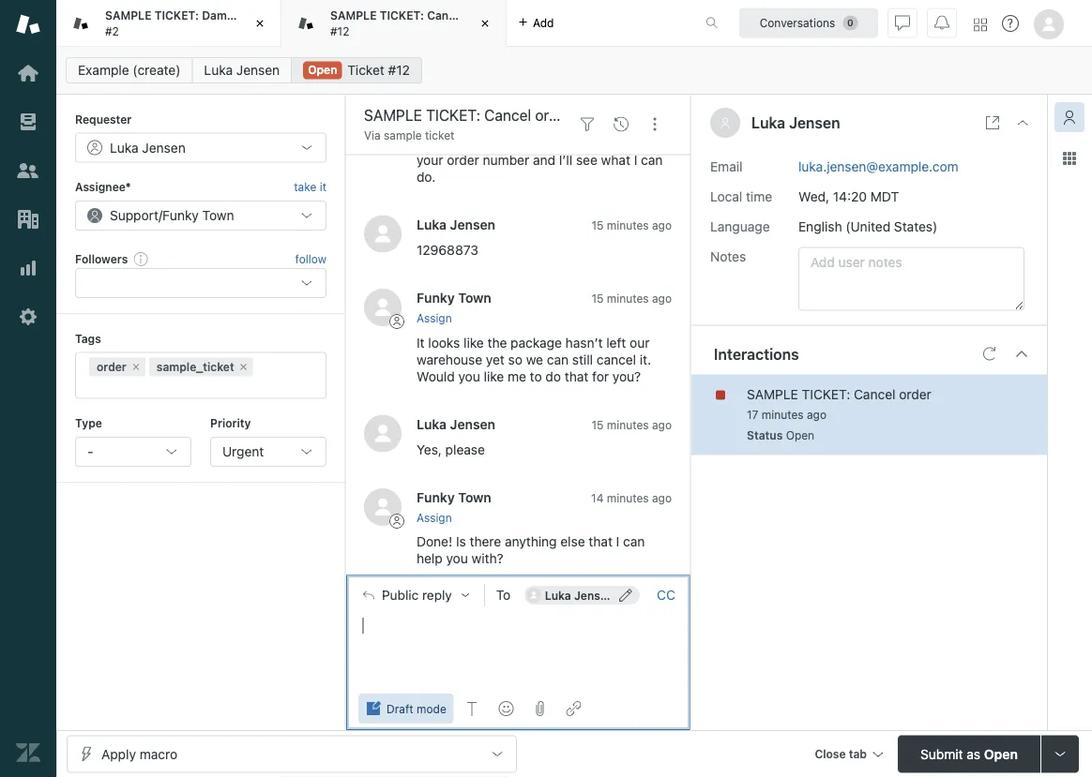 Task type: locate. For each thing, give the bounding box(es) containing it.
luka
[[204, 62, 233, 78], [752, 114, 785, 132], [110, 140, 139, 155], [417, 216, 447, 232], [417, 416, 447, 432], [545, 589, 571, 602]]

0 vertical spatial assign button
[[417, 310, 452, 326]]

can down provide
[[641, 152, 663, 167]]

type
[[75, 417, 102, 430]]

2 vertical spatial funky
[[417, 490, 455, 505]]

0 horizontal spatial #12
[[330, 24, 349, 38]]

funky
[[162, 208, 199, 223], [417, 290, 455, 306], [417, 490, 455, 505]]

close tab
[[815, 748, 867, 761]]

15 for 12968873
[[591, 218, 604, 231]]

1 horizontal spatial open
[[786, 429, 814, 442]]

tab up (create)
[[56, 0, 301, 47]]

0 vertical spatial cancel
[[427, 9, 465, 22]]

priority
[[210, 417, 251, 430]]

conversations
[[760, 16, 835, 30]]

1 assign from the top
[[417, 311, 452, 325]]

submit
[[920, 747, 963, 762]]

1 horizontal spatial #12
[[388, 62, 410, 78]]

2 15 minutes ago from the top
[[591, 292, 672, 305]]

that down still
[[565, 368, 589, 384]]

user image
[[720, 117, 731, 129], [721, 118, 729, 128]]

draft mode
[[387, 703, 446, 716]]

funky town link up is
[[417, 490, 491, 505]]

1 vertical spatial funky
[[417, 290, 455, 306]]

insert emojis image
[[499, 702, 514, 717]]

funky town link for is
[[417, 490, 491, 505]]

15 minutes ago text field down what at the top
[[591, 218, 672, 231]]

sample inside sample ticket: cancel order 17 minutes ago status open
[[747, 387, 798, 402]]

funky up looks at the top of page
[[417, 290, 455, 306]]

cancel for sample ticket: cancel order 17 minutes ago status open
[[854, 387, 896, 402]]

3 15 minutes ago from the top
[[591, 418, 672, 431]]

0 horizontal spatial close image
[[251, 14, 269, 33]]

2 vertical spatial town
[[458, 490, 491, 505]]

ago for done! is there anything else that i can help you with?
[[652, 492, 672, 505]]

1 vertical spatial open
[[786, 429, 814, 442]]

assign up done!
[[417, 511, 452, 524]]

anything
[[505, 534, 557, 550]]

yet
[[486, 351, 505, 367]]

2 avatar image from the top
[[364, 289, 402, 326]]

1 vertical spatial funky town link
[[417, 490, 491, 505]]

minutes up the left
[[607, 292, 649, 305]]

sample up the #2
[[105, 9, 152, 22]]

2 funky town assign from the top
[[417, 490, 491, 524]]

like down yet
[[484, 368, 504, 384]]

order
[[468, 9, 498, 22], [447, 152, 479, 167], [97, 361, 127, 374], [899, 387, 932, 402]]

town up the
[[458, 290, 491, 306]]

to
[[530, 368, 542, 384]]

example
[[78, 62, 129, 78]]

sample
[[384, 129, 422, 142]]

it.
[[640, 351, 651, 367]]

2 vertical spatial can
[[623, 534, 645, 550]]

luka jensen link for yes, please
[[417, 416, 495, 432]]

mode
[[417, 703, 446, 716]]

submit as open
[[920, 747, 1018, 762]]

2 vertical spatial 15 minutes ago
[[591, 418, 672, 431]]

funky town assign
[[417, 290, 491, 325], [417, 490, 491, 524]]

add link (cmd k) image
[[566, 702, 581, 717]]

town right /
[[202, 208, 234, 223]]

jensen up 12968873
[[450, 216, 495, 232]]

close
[[815, 748, 846, 761]]

support
[[110, 208, 159, 223]]

luka jensen down damaged
[[204, 62, 280, 78]]

edit user image
[[619, 589, 632, 602]]

that
[[565, 368, 589, 384], [589, 534, 613, 550]]

town up there
[[458, 490, 491, 505]]

can down 14 minutes ago
[[623, 534, 645, 550]]

1 funky town link from the top
[[417, 290, 491, 306]]

luka jensen up wed,
[[752, 114, 840, 132]]

15 minutes ago down what at the top
[[591, 218, 672, 231]]

0 vertical spatial that
[[565, 368, 589, 384]]

ago for yes, please
[[652, 418, 672, 431]]

15 up hasn't
[[591, 292, 604, 305]]

0 horizontal spatial cancel
[[427, 9, 465, 22]]

funky town assign up is
[[417, 490, 491, 524]]

i'll
[[559, 152, 573, 167]]

#2
[[105, 24, 119, 38]]

jensen down product
[[236, 62, 280, 78]]

luka jensen
[[204, 62, 280, 78], [752, 114, 840, 132], [110, 140, 186, 155], [417, 216, 495, 232], [417, 416, 495, 432], [545, 589, 614, 602]]

ticket #12
[[347, 62, 410, 78]]

0 vertical spatial can
[[641, 152, 663, 167]]

sample
[[105, 9, 152, 22], [330, 9, 377, 22], [747, 387, 798, 402]]

close image
[[251, 14, 269, 33], [1015, 115, 1030, 130]]

hi
[[417, 135, 429, 150]]

i inside done! is there anything else that i can help you with?
[[616, 534, 620, 550]]

ticket: inside sample ticket: cancel order 17 minutes ago status open
[[802, 387, 850, 402]]

2 vertical spatial luka jensen link
[[417, 416, 495, 432]]

it
[[417, 334, 425, 350]]

ticket: up ticket #12
[[380, 9, 424, 22]]

15 minutes ago text field
[[591, 218, 672, 231], [591, 418, 672, 431]]

remove image
[[130, 362, 142, 373]]

requester element
[[75, 133, 327, 163]]

luka jensen down requester
[[110, 140, 186, 155]]

sample up 17 minutes ago text field
[[747, 387, 798, 402]]

urgent
[[222, 444, 264, 460]]

ticket: for sample ticket: cancel order #12
[[380, 9, 424, 22]]

0 vertical spatial 15 minutes ago text field
[[591, 218, 672, 231]]

0 vertical spatial i
[[634, 152, 637, 167]]

depends.
[[500, 135, 556, 150]]

ago inside sample ticket: cancel order 17 minutes ago status open
[[807, 409, 827, 422]]

funky right support
[[162, 208, 199, 223]]

15 minutes ago text field down you? on the top right of the page
[[591, 418, 672, 431]]

1 vertical spatial 15 minutes ago text field
[[591, 418, 672, 431]]

ticket:
[[155, 9, 199, 22], [380, 9, 424, 22], [802, 387, 850, 402]]

apply macro
[[101, 747, 177, 762]]

cc
[[657, 588, 675, 603]]

open right as
[[984, 747, 1018, 762]]

funky inside assignee* element
[[162, 208, 199, 223]]

still
[[572, 351, 593, 367]]

#12 right "ticket"
[[388, 62, 410, 78]]

15 minutes ago for 12968873
[[591, 218, 672, 231]]

apps image
[[1062, 151, 1077, 166]]

luka jensen up yes, please
[[417, 416, 495, 432]]

funky town assign up looks at the top of page
[[417, 290, 491, 325]]

your
[[417, 152, 443, 167]]

reporting image
[[16, 256, 40, 281]]

1 horizontal spatial i
[[634, 152, 637, 167]]

assign button for done!
[[417, 509, 452, 526]]

1 vertical spatial #12
[[388, 62, 410, 78]]

1 tab from the left
[[56, 0, 301, 47]]

minutes down what at the top
[[607, 218, 649, 231]]

1 15 from the top
[[591, 218, 604, 231]]

close image
[[476, 14, 494, 33]]

is
[[456, 534, 466, 550]]

Public reply composer Draft mode text field
[[355, 616, 682, 655]]

1 vertical spatial assign
[[417, 511, 452, 524]]

1 vertical spatial that
[[589, 534, 613, 550]]

tags
[[75, 332, 101, 345]]

tab up ticket #12
[[281, 0, 507, 47]]

funky town link
[[417, 290, 491, 306], [417, 490, 491, 505]]

ticket: left damaged
[[155, 9, 199, 22]]

sample inside "sample ticket: damaged product #2"
[[105, 9, 152, 22]]

luka jensen link inside "secondary" element
[[192, 57, 292, 84]]

1 vertical spatial luka jensen link
[[417, 216, 495, 232]]

you
[[458, 368, 480, 384], [446, 551, 468, 566]]

2 15 minutes ago text field from the top
[[591, 418, 672, 431]]

jensen up /
[[142, 140, 186, 155]]

luka up time
[[752, 114, 785, 132]]

ticket: up 17 minutes ago text field
[[802, 387, 850, 402]]

15 minutes ago for it looks like the package hasn't left our warehouse yet so we can still cancel it. would you like me to do that for you?
[[591, 292, 672, 305]]

14
[[591, 492, 604, 505]]

sample up "ticket"
[[330, 9, 377, 22]]

0 vertical spatial assign
[[417, 311, 452, 325]]

2 funky town link from the top
[[417, 490, 491, 505]]

minutes up status
[[762, 409, 804, 422]]

cancel
[[597, 351, 636, 367]]

draft mode button
[[358, 694, 454, 724]]

2 horizontal spatial sample
[[747, 387, 798, 402]]

15 down for
[[591, 418, 604, 431]]

assign button
[[417, 310, 452, 326], [417, 509, 452, 526]]

0 vertical spatial funky
[[162, 208, 199, 223]]

1 vertical spatial you
[[446, 551, 468, 566]]

0 vertical spatial 15
[[591, 218, 604, 231]]

minutes
[[607, 218, 649, 231], [607, 292, 649, 305], [762, 409, 804, 422], [607, 418, 649, 431], [607, 492, 649, 505]]

1 assign button from the top
[[417, 310, 452, 326]]

#12 up "ticket"
[[330, 24, 349, 38]]

wed, 14:20 mdt
[[798, 189, 899, 204]]

jensen inside requester element
[[142, 140, 186, 155]]

15 minutes ago down you? on the top right of the page
[[591, 418, 672, 431]]

luka down requester
[[110, 140, 139, 155]]

2 vertical spatial 15
[[591, 418, 604, 431]]

town
[[202, 208, 234, 223], [458, 290, 491, 306], [458, 490, 491, 505]]

sample for sample ticket: cancel order 17 minutes ago status open
[[747, 387, 798, 402]]

0 vertical spatial 15 minutes ago
[[591, 218, 672, 231]]

0 vertical spatial funky town link
[[417, 290, 491, 306]]

i right else
[[616, 534, 620, 550]]

jensen inside "secondary" element
[[236, 62, 280, 78]]

cc button
[[657, 587, 676, 604]]

1 vertical spatial 15
[[591, 292, 604, 305]]

order inside sample ticket: cancel order #12
[[468, 9, 498, 22]]

luka jensen right the luka.jensen@example.com image
[[545, 589, 614, 602]]

notifications image
[[935, 15, 950, 30]]

you down is
[[446, 551, 468, 566]]

conversations button
[[739, 8, 878, 38]]

1 horizontal spatial ticket:
[[380, 9, 424, 22]]

time
[[746, 189, 772, 204]]

local time
[[710, 189, 772, 204]]

zendesk products image
[[974, 18, 987, 31]]

4 avatar image from the top
[[364, 488, 402, 526]]

#12 inside sample ticket: cancel order #12
[[330, 24, 349, 38]]

what
[[601, 152, 630, 167]]

sample inside sample ticket: cancel order #12
[[330, 9, 377, 22]]

assign button for it
[[417, 310, 452, 326]]

secondary element
[[56, 52, 1092, 89]]

assign button up looks at the top of page
[[417, 310, 452, 326]]

that right else
[[589, 534, 613, 550]]

luka jensen link
[[192, 57, 292, 84], [417, 216, 495, 232], [417, 416, 495, 432]]

luka down "sample ticket: damaged product #2"
[[204, 62, 233, 78]]

open
[[308, 63, 337, 76], [786, 429, 814, 442], [984, 747, 1018, 762]]

0 vertical spatial funky town assign
[[417, 290, 491, 325]]

2 tab from the left
[[281, 0, 507, 47]]

jensen up please
[[450, 416, 495, 432]]

2 horizontal spatial open
[[984, 747, 1018, 762]]

0 vertical spatial luka jensen link
[[192, 57, 292, 84]]

0 vertical spatial #12
[[330, 24, 349, 38]]

1 vertical spatial cancel
[[854, 387, 896, 402]]

luka.
[[433, 135, 465, 150]]

0 vertical spatial you
[[458, 368, 480, 384]]

1 vertical spatial can
[[547, 351, 569, 367]]

hi luka. that depends. please provide your order number and i'll see what i can do.
[[417, 135, 666, 184]]

15 minutes ago up our
[[591, 292, 672, 305]]

assign up looks at the top of page
[[417, 311, 452, 325]]

i down provide
[[634, 152, 637, 167]]

ticket: inside sample ticket: cancel order #12
[[380, 9, 424, 22]]

0 horizontal spatial i
[[616, 534, 620, 550]]

luka jensen link down damaged
[[192, 57, 292, 84]]

15 for yes, please
[[591, 418, 604, 431]]

1 horizontal spatial cancel
[[854, 387, 896, 402]]

17
[[747, 409, 758, 422]]

1 vertical spatial town
[[458, 290, 491, 306]]

2 assign from the top
[[417, 511, 452, 524]]

0 horizontal spatial open
[[308, 63, 337, 76]]

1 funky town assign from the top
[[417, 290, 491, 325]]

2 horizontal spatial ticket:
[[802, 387, 850, 402]]

1 vertical spatial assign button
[[417, 509, 452, 526]]

open left "ticket"
[[308, 63, 337, 76]]

assign
[[417, 311, 452, 325], [417, 511, 452, 524]]

cancel inside sample ticket: cancel order #12
[[427, 9, 465, 22]]

luka jensen link up yes, please
[[417, 416, 495, 432]]

example (create) button
[[66, 57, 193, 84]]

tab
[[849, 748, 867, 761]]

0 vertical spatial open
[[308, 63, 337, 76]]

ago for 12968873
[[652, 218, 672, 231]]

you down warehouse
[[458, 368, 480, 384]]

take it
[[294, 181, 327, 194]]

avatar image
[[364, 215, 402, 253], [364, 289, 402, 326], [364, 415, 402, 452], [364, 488, 402, 526]]

english (united states)
[[798, 219, 938, 234]]

zendesk image
[[16, 741, 40, 766]]

luka jensen inside requester element
[[110, 140, 186, 155]]

0 horizontal spatial ticket:
[[155, 9, 199, 22]]

as
[[967, 747, 981, 762]]

15 down see
[[591, 218, 604, 231]]

15 minutes ago for yes, please
[[591, 418, 672, 431]]

ticket
[[347, 62, 384, 78]]

15 minutes ago text field for yes, please
[[591, 418, 672, 431]]

our
[[630, 334, 650, 350]]

1 horizontal spatial sample
[[330, 9, 377, 22]]

1 15 minutes ago text field from the top
[[591, 218, 672, 231]]

assign for it
[[417, 311, 452, 325]]

town for it
[[458, 290, 491, 306]]

tab
[[56, 0, 301, 47], [281, 0, 507, 47]]

minutes right 14
[[607, 492, 649, 505]]

take it button
[[294, 178, 327, 197]]

1 vertical spatial i
[[616, 534, 620, 550]]

that inside done! is there anything else that i can help you with?
[[589, 534, 613, 550]]

you inside done! is there anything else that i can help you with?
[[446, 551, 468, 566]]

2 15 from the top
[[591, 292, 604, 305]]

funky town link up looks at the top of page
[[417, 290, 491, 306]]

assign button up done!
[[417, 509, 452, 526]]

ago for it looks like the package hasn't left our warehouse yet so we can still cancel it. would you like me to do that for you?
[[652, 292, 672, 305]]

0 vertical spatial close image
[[251, 14, 269, 33]]

3 15 from the top
[[591, 418, 604, 431]]

can
[[641, 152, 663, 167], [547, 351, 569, 367], [623, 534, 645, 550]]

luka jensen link up 12968873
[[417, 216, 495, 232]]

1 vertical spatial 15 minutes ago
[[591, 292, 672, 305]]

2 assign button from the top
[[417, 509, 452, 526]]

open down 17 minutes ago text field
[[786, 429, 814, 442]]

minutes for yes, please
[[607, 418, 649, 431]]

ticket: inside "sample ticket: damaged product #2"
[[155, 9, 199, 22]]

0 horizontal spatial sample
[[105, 9, 152, 22]]

1 vertical spatial close image
[[1015, 115, 1030, 130]]

like left the
[[464, 334, 484, 350]]

open inside "secondary" element
[[308, 63, 337, 76]]

cancel inside sample ticket: cancel order 17 minutes ago status open
[[854, 387, 896, 402]]

0 vertical spatial town
[[202, 208, 234, 223]]

close tab button
[[806, 736, 890, 776]]

1 vertical spatial funky town assign
[[417, 490, 491, 524]]

funky town assign for is
[[417, 490, 491, 524]]

funky up done!
[[417, 490, 455, 505]]

sample for sample ticket: cancel order #12
[[330, 9, 377, 22]]

15 minutes ago text field for 12968873
[[591, 218, 672, 231]]

with?
[[472, 551, 504, 566]]

remove image
[[238, 362, 249, 373]]

minutes down you? on the top right of the page
[[607, 418, 649, 431]]

support / funky town
[[110, 208, 234, 223]]

1 15 minutes ago from the top
[[591, 218, 672, 231]]

can up do
[[547, 351, 569, 367]]

damaged
[[202, 9, 254, 22]]



Task type: vqa. For each thing, say whether or not it's contained in the screenshot.
unfollow 'button'
no



Task type: describe. For each thing, give the bounding box(es) containing it.
1 vertical spatial like
[[484, 368, 504, 384]]

you?
[[612, 368, 641, 384]]

luka up 'yes,'
[[417, 416, 447, 432]]

do
[[546, 368, 561, 384]]

luka right the luka.jensen@example.com image
[[545, 589, 571, 602]]

luka.jensen@example.com image
[[526, 588, 541, 603]]

14 minutes ago text field
[[591, 492, 672, 505]]

ticket actions image
[[647, 117, 662, 132]]

left
[[606, 334, 626, 350]]

Add user notes text field
[[798, 247, 1025, 311]]

me
[[508, 368, 526, 384]]

else
[[560, 534, 585, 550]]

yes,
[[417, 442, 442, 457]]

- button
[[75, 437, 191, 467]]

displays possible ticket submission types image
[[1053, 747, 1068, 762]]

via
[[364, 129, 381, 142]]

i inside hi luka. that depends. please provide your order number and i'll see what i can do.
[[634, 152, 637, 167]]

that
[[469, 135, 496, 150]]

open inside sample ticket: cancel order 17 minutes ago status open
[[786, 429, 814, 442]]

order inside hi luka. that depends. please provide your order number and i'll see what i can do.
[[447, 152, 479, 167]]

and
[[533, 152, 555, 167]]

funky for done!
[[417, 490, 455, 505]]

hasn't
[[565, 334, 603, 350]]

urgent button
[[210, 437, 327, 467]]

zendesk support image
[[16, 12, 40, 37]]

ticket: for sample ticket: damaged product #2
[[155, 9, 199, 22]]

please
[[445, 442, 485, 457]]

1 avatar image from the top
[[364, 215, 402, 253]]

would
[[417, 368, 455, 384]]

minutes for done! is there anything else that i can help you with?
[[607, 492, 649, 505]]

product
[[257, 9, 301, 22]]

close image inside tabs "tab list"
[[251, 14, 269, 33]]

main element
[[0, 0, 56, 778]]

-
[[87, 444, 93, 460]]

conversationlabel log
[[345, 74, 691, 582]]

assign for done!
[[417, 511, 452, 524]]

14 minutes ago
[[591, 492, 672, 505]]

town for done!
[[458, 490, 491, 505]]

add attachment image
[[533, 702, 548, 717]]

organizations image
[[16, 207, 40, 232]]

luka jensen up 12968873
[[417, 216, 495, 232]]

ticket: for sample ticket: cancel order 17 minutes ago status open
[[802, 387, 850, 402]]

draft
[[387, 703, 413, 716]]

tab containing sample ticket: cancel order
[[281, 0, 507, 47]]

funky town link for looks
[[417, 290, 491, 306]]

hide composer image
[[510, 568, 525, 583]]

via sample ticket
[[364, 129, 455, 142]]

17 minutes ago text field
[[747, 409, 827, 422]]

customers image
[[16, 159, 40, 183]]

you inside "it looks like the package hasn't left our warehouse yet so we can still cancel it. would you like me to do that for you?"
[[458, 368, 480, 384]]

1 horizontal spatial close image
[[1015, 115, 1030, 130]]

views image
[[16, 110, 40, 134]]

local
[[710, 189, 742, 204]]

ticket
[[425, 129, 455, 142]]

luka.jensen@example.com
[[798, 159, 959, 174]]

looks
[[428, 334, 460, 350]]

do.
[[417, 169, 436, 184]]

provide
[[603, 135, 649, 150]]

warehouse
[[417, 351, 482, 367]]

/
[[159, 208, 162, 223]]

take
[[294, 181, 316, 194]]

follow
[[295, 252, 327, 266]]

2 vertical spatial open
[[984, 747, 1018, 762]]

yes, please
[[417, 442, 485, 457]]

luka jensen inside "secondary" element
[[204, 62, 280, 78]]

order inside sample ticket: cancel order 17 minutes ago status open
[[899, 387, 932, 402]]

english
[[798, 219, 842, 234]]

status
[[747, 429, 783, 442]]

Subject field
[[360, 104, 567, 127]]

luka up 12968873
[[417, 216, 447, 232]]

funky for it
[[417, 290, 455, 306]]

customer context image
[[1062, 110, 1077, 125]]

minutes inside sample ticket: cancel order 17 minutes ago status open
[[762, 409, 804, 422]]

public reply button
[[346, 576, 484, 616]]

town inside assignee* element
[[202, 208, 234, 223]]

info on adding followers image
[[133, 251, 148, 266]]

requester
[[75, 113, 132, 126]]

get help image
[[1002, 15, 1019, 32]]

view more details image
[[985, 115, 1000, 130]]

macro
[[140, 747, 177, 762]]

assignee* element
[[75, 201, 327, 231]]

number
[[483, 152, 529, 167]]

funky town assign for looks
[[417, 290, 491, 325]]

(united
[[846, 219, 891, 234]]

followers element
[[75, 269, 327, 299]]

assignee*
[[75, 181, 131, 194]]

events image
[[614, 117, 629, 132]]

get started image
[[16, 61, 40, 85]]

tab containing sample ticket: damaged product
[[56, 0, 301, 47]]

jensen up wed,
[[789, 114, 840, 132]]

sample ticket: damaged product #2
[[105, 9, 301, 38]]

luka jensen link for 12968873
[[417, 216, 495, 232]]

example (create)
[[78, 62, 181, 78]]

follow button
[[295, 251, 327, 267]]

we
[[526, 351, 543, 367]]

minutes for 12968873
[[607, 218, 649, 231]]

can inside done! is there anything else that i can help you with?
[[623, 534, 645, 550]]

can inside "it looks like the package hasn't left our warehouse yet so we can still cancel it. would you like me to do that for you?"
[[547, 351, 569, 367]]

help
[[417, 551, 443, 566]]

#12 inside "secondary" element
[[388, 62, 410, 78]]

luka inside "secondary" element
[[204, 62, 233, 78]]

notes
[[710, 249, 746, 264]]

public
[[382, 588, 419, 603]]

sample for sample ticket: damaged product #2
[[105, 9, 152, 22]]

followers
[[75, 252, 128, 265]]

sample ticket: cancel order 17 minutes ago status open
[[747, 387, 932, 442]]

interactions
[[714, 345, 799, 363]]

add button
[[507, 0, 565, 46]]

to
[[496, 588, 511, 603]]

apply
[[101, 747, 136, 762]]

it
[[320, 181, 327, 194]]

button displays agent's chat status as invisible. image
[[895, 15, 910, 30]]

3 avatar image from the top
[[364, 415, 402, 452]]

for
[[592, 368, 609, 384]]

jensen left "edit user" 'icon' on the right of the page
[[574, 589, 614, 602]]

cancel for sample ticket: cancel order #12
[[427, 9, 465, 22]]

filter image
[[580, 117, 595, 132]]

15 for it looks like the package hasn't left our warehouse yet so we can still cancel it. would you like me to do that for you?
[[591, 292, 604, 305]]

sample_ticket
[[157, 361, 234, 374]]

14:20
[[833, 189, 867, 204]]

12968873
[[417, 242, 479, 258]]

it looks like the package hasn't left our warehouse yet so we can still cancel it. would you like me to do that for you?
[[417, 334, 655, 384]]

can inside hi luka. that depends. please provide your order number and i'll see what i can do.
[[641, 152, 663, 167]]

that inside "it looks like the package hasn't left our warehouse yet so we can still cancel it. would you like me to do that for you?"
[[565, 368, 589, 384]]

admin image
[[16, 305, 40, 329]]

minutes for it looks like the package hasn't left our warehouse yet so we can still cancel it. would you like me to do that for you?
[[607, 292, 649, 305]]

luka inside requester element
[[110, 140, 139, 155]]

format text image
[[465, 702, 480, 717]]

tabs tab list
[[56, 0, 686, 47]]

language
[[710, 219, 770, 234]]

see
[[576, 152, 598, 167]]

the
[[487, 334, 507, 350]]

reply
[[422, 588, 452, 603]]

15 minutes ago text field
[[591, 292, 672, 305]]

done!
[[417, 534, 452, 550]]

0 vertical spatial like
[[464, 334, 484, 350]]

please
[[560, 135, 600, 150]]

sample ticket: cancel order #12
[[330, 9, 498, 38]]



